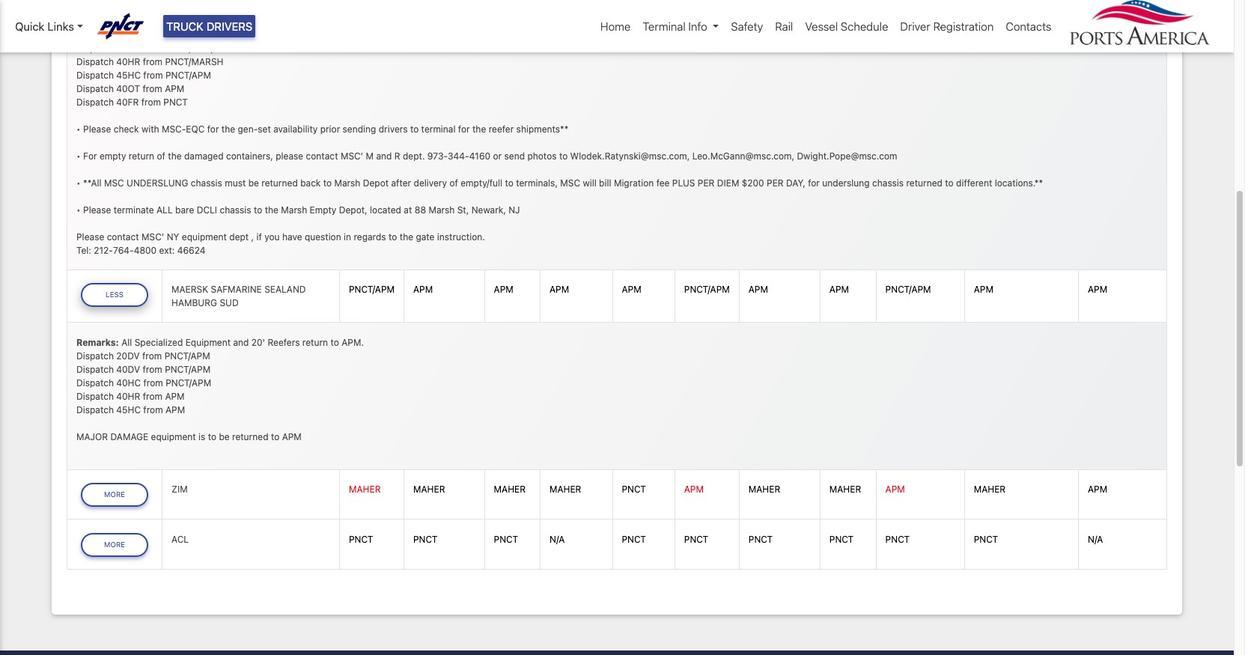 Task type: vqa. For each thing, say whether or not it's contained in the screenshot.
the "Day" in the Last Guar. Day
no



Task type: describe. For each thing, give the bounding box(es) containing it.
• **all msc underslung chassis must be returned back to marsh depot after delivery of empty/full to terminals, msc will bill migration fee plus per diem $200 per day, for underslung chassis returned to different locations.**
[[76, 177, 1043, 188]]

contact inside please contact msc' ny equipment dept , if you have question in regards to the gate instruction. tel: 212-764-4800 ext: 46624
[[107, 231, 139, 242]]

more button for zim
[[81, 483, 148, 507]]

pnct/marsh
[[165, 56, 224, 67]]

return inside the remarks: all specialized equipment and 20' reefers return to apm. dispatch 20dv from pnct/apm dispatch 40dv from pnct/apm dispatch 40hc from pnct/apm dispatch 40hr from apm dispatch 45hc from apm
[[302, 337, 328, 348]]

46624
[[177, 245, 206, 256]]

check
[[114, 123, 139, 135]]

2 horizontal spatial for
[[808, 177, 820, 188]]

terminal info link
[[637, 12, 725, 41]]

empty
[[310, 204, 337, 215]]

home link
[[595, 12, 637, 41]]

and inside the remarks: all specialized equipment and 20' reefers return to apm. dispatch 20dv from pnct/apm dispatch 40dv from pnct/apm dispatch 40hc from pnct/apm dispatch 40hr from apm dispatch 45hc from apm
[[233, 337, 249, 348]]

4800
[[134, 245, 157, 256]]

dept
[[229, 231, 249, 242]]

contacts link
[[1000, 12, 1058, 41]]

leo.mcgann@msc.com,
[[693, 150, 795, 161]]

vessel schedule
[[805, 19, 889, 33]]

to inside the remarks: all specialized equipment and 20' reefers return to apm. dispatch 20dv from pnct/apm dispatch 40dv from pnct/apm dispatch 40hc from pnct/apm dispatch 40hr from apm dispatch 45hc from apm
[[331, 337, 339, 348]]

344-
[[448, 150, 469, 161]]

chassis up dcli
[[191, 177, 222, 188]]

damage
[[110, 431, 148, 443]]

gen-
[[238, 123, 258, 135]]

2 n/a from the left
[[1088, 534, 1104, 545]]

acl
[[172, 534, 189, 545]]

returned down please
[[262, 177, 298, 188]]

quick links link
[[15, 18, 83, 35]]

empty/full
[[461, 177, 503, 188]]

wlodek.ratynski@msc.com,
[[570, 150, 690, 161]]

all
[[157, 204, 173, 215]]

973-
[[428, 150, 448, 161]]

pnct inside remarks: dispatch 20dv from pnct/apm/marsh dispatch 40dv from pnct/apm/marsh dispatch 40hc from pnct/apm/marsh dispatch 40hr from pnct/marsh dispatch 45hc from pnct/apm dispatch 40ot from apm dispatch 40fr from pnct
[[164, 96, 188, 108]]

empty
[[100, 150, 126, 161]]

r
[[395, 150, 400, 161]]

in
[[344, 231, 351, 242]]

ny
[[167, 231, 179, 242]]

vessel schedule link
[[799, 12, 895, 41]]

less button
[[81, 283, 148, 307]]

the inside please contact msc' ny equipment dept , if you have question in regards to the gate instruction. tel: 212-764-4800 ext: 46624
[[400, 231, 413, 242]]

send
[[504, 150, 525, 161]]

maersk safmarine sealand hamburg sud
[[172, 284, 306, 309]]

registration
[[934, 19, 994, 33]]

reefer
[[489, 123, 514, 135]]

1 horizontal spatial and
[[376, 150, 392, 161]]

instruction.
[[437, 231, 485, 242]]

equipment
[[186, 337, 231, 348]]

sealand
[[265, 284, 306, 295]]

pnct/apm inside remarks: dispatch 20dv from pnct/apm/marsh dispatch 40dv from pnct/apm/marsh dispatch 40hc from pnct/apm/marsh dispatch 40hr from pnct/marsh dispatch 45hc from pnct/apm dispatch 40ot from apm dispatch 40fr from pnct
[[166, 69, 211, 81]]

terminate
[[114, 204, 154, 215]]

20'
[[252, 337, 265, 348]]

remarks: all specialized equipment and 20' reefers return to apm. dispatch 20dv from pnct/apm dispatch 40dv from pnct/apm dispatch 40hc from pnct/apm dispatch 40hr from apm dispatch 45hc from apm
[[76, 337, 364, 416]]

underslung
[[127, 177, 188, 188]]

rail link
[[769, 12, 799, 41]]

• for • please check with msc-eqc for the gen-set availability prior sending drivers to terminal for the reefer shipments**
[[76, 123, 81, 135]]

terminal info
[[643, 19, 708, 33]]

must
[[225, 177, 246, 188]]

1 horizontal spatial for
[[458, 123, 470, 135]]

rail
[[775, 19, 793, 33]]

zim
[[172, 484, 188, 495]]

dcli
[[197, 204, 217, 215]]

hamburg
[[172, 298, 217, 309]]

88
[[415, 204, 426, 215]]

212-
[[94, 245, 113, 256]]

terminal
[[421, 123, 456, 135]]

safety link
[[725, 12, 769, 41]]

returned left different at the top
[[907, 177, 943, 188]]

2 horizontal spatial marsh
[[429, 204, 455, 215]]

eqc
[[186, 123, 205, 135]]

tel:
[[76, 245, 91, 256]]

1 vertical spatial pnct/apm/marsh
[[165, 29, 246, 40]]

40fr
[[116, 96, 139, 108]]

regards
[[354, 231, 386, 242]]

back
[[300, 177, 321, 188]]

will
[[583, 177, 597, 188]]

•  for empty return of the damaged containers, please contact msc' m and r dept. 973-344-4160 or send photos  to wlodek.ratynski@msc.com, leo.mcgann@msc.com, dwight.pope@msc.com
[[76, 150, 898, 161]]

• please terminate all bare dcli chassis to the marsh empty depot, located at 88 marsh st, newark, nj
[[76, 204, 520, 215]]

$200
[[742, 177, 765, 188]]

driver registration
[[901, 19, 994, 33]]

chassis down must
[[220, 204, 251, 215]]

4160
[[469, 150, 491, 161]]

40hr inside remarks: dispatch 20dv from pnct/apm/marsh dispatch 40dv from pnct/apm/marsh dispatch 40hc from pnct/apm/marsh dispatch 40hr from pnct/marsh dispatch 45hc from pnct/apm dispatch 40ot from apm dispatch 40fr from pnct
[[116, 56, 140, 67]]

please contact msc' ny equipment dept , if you have question in regards to the gate instruction. tel: 212-764-4800 ext: 46624
[[76, 231, 485, 256]]

5 maher from the left
[[749, 484, 781, 495]]

or
[[493, 150, 502, 161]]

photos
[[528, 150, 557, 161]]

40dv inside remarks: dispatch 20dv from pnct/apm/marsh dispatch 40dv from pnct/apm/marsh dispatch 40hc from pnct/apm/marsh dispatch 40hr from pnct/marsh dispatch 45hc from pnct/apm dispatch 40ot from apm dispatch 40fr from pnct
[[116, 29, 140, 40]]

the left gen-
[[222, 123, 235, 135]]

migration
[[614, 177, 654, 188]]

less
[[106, 291, 124, 299]]

**all
[[83, 177, 102, 188]]

1 per from the left
[[698, 177, 715, 188]]

home
[[601, 19, 631, 33]]

0 vertical spatial pnct/apm/marsh
[[210, 15, 290, 27]]

quick
[[15, 19, 44, 33]]

all
[[121, 337, 132, 348]]



Task type: locate. For each thing, give the bounding box(es) containing it.
1 horizontal spatial marsh
[[334, 177, 361, 188]]

0 vertical spatial 40hc
[[116, 42, 141, 54]]

0 horizontal spatial per
[[698, 177, 715, 188]]

3 • from the top
[[76, 177, 81, 188]]

please inside please contact msc' ny equipment dept , if you have question in regards to the gate instruction. tel: 212-764-4800 ext: 46624
[[76, 231, 104, 242]]

contact up '764-'
[[107, 231, 139, 242]]

dept.
[[403, 150, 425, 161]]

0 horizontal spatial be
[[219, 431, 230, 443]]

1 horizontal spatial msc
[[561, 177, 581, 188]]

2 40hc from the top
[[116, 377, 141, 389]]

1 vertical spatial 40dv
[[116, 364, 140, 375]]

apm.
[[342, 337, 364, 348]]

depot
[[363, 177, 389, 188]]

1 remarks: from the top
[[76, 15, 119, 27]]

0 vertical spatial be
[[248, 177, 259, 188]]

2 per from the left
[[767, 177, 784, 188]]

bare
[[175, 204, 194, 215]]

return down "with" on the top of page
[[129, 150, 154, 161]]

chassis right underslung
[[873, 177, 904, 188]]

pnct/apm/marsh
[[210, 15, 290, 27], [165, 29, 246, 40], [166, 42, 246, 54]]

0 vertical spatial msc'
[[341, 150, 363, 161]]

more button down damage
[[81, 483, 148, 507]]

1 • from the top
[[76, 123, 81, 135]]

2 40dv from the top
[[116, 364, 140, 375]]

availability
[[274, 123, 318, 135]]

remarks: left all
[[76, 337, 119, 348]]

drivers
[[207, 19, 253, 33]]

4 maher from the left
[[550, 484, 582, 495]]

1 horizontal spatial be
[[248, 177, 259, 188]]

2 maher from the left
[[413, 484, 445, 495]]

40dv
[[116, 29, 140, 40], [116, 364, 140, 375]]

fee
[[657, 177, 670, 188]]

0 vertical spatial 45hc
[[116, 69, 141, 81]]

0 vertical spatial 40hr
[[116, 56, 140, 67]]

1 horizontal spatial return
[[302, 337, 328, 348]]

remarks: for remarks: all specialized equipment and 20' reefers return to apm. dispatch 20dv from pnct/apm dispatch 40dv from pnct/apm dispatch 40hc from pnct/apm dispatch 40hr from apm dispatch 45hc from apm
[[76, 337, 119, 348]]

msc-
[[162, 123, 186, 135]]

for right day,
[[808, 177, 820, 188]]

,
[[251, 231, 254, 242]]

1 vertical spatial 40hc
[[116, 377, 141, 389]]

of up underslung
[[157, 150, 165, 161]]

remarks: for remarks: dispatch 20dv from pnct/apm/marsh dispatch 40dv from pnct/apm/marsh dispatch 40hc from pnct/apm/marsh dispatch 40hr from pnct/marsh dispatch 45hc from pnct/apm dispatch 40ot from apm dispatch 40fr from pnct
[[76, 15, 119, 27]]

specialized
[[135, 337, 183, 348]]

if
[[257, 231, 262, 242]]

vessel
[[805, 19, 838, 33]]

drivers
[[379, 123, 408, 135]]

more for acl
[[104, 540, 125, 549]]

more left acl
[[104, 540, 125, 549]]

delivery
[[414, 177, 447, 188]]

2 vertical spatial pnct/apm/marsh
[[166, 42, 246, 54]]

40hc up the 40ot
[[116, 42, 141, 54]]

0 horizontal spatial contact
[[107, 231, 139, 242]]

2 40hr from the top
[[116, 391, 140, 402]]

marsh right 88
[[429, 204, 455, 215]]

apm inside remarks: dispatch 20dv from pnct/apm/marsh dispatch 40dv from pnct/apm/marsh dispatch 40hc from pnct/apm/marsh dispatch 40hr from pnct/marsh dispatch 45hc from pnct/apm dispatch 40ot from apm dispatch 40fr from pnct
[[165, 83, 185, 94]]

be
[[248, 177, 259, 188], [219, 431, 230, 443]]

45hc inside remarks: dispatch 20dv from pnct/apm/marsh dispatch 40dv from pnct/apm/marsh dispatch 40hc from pnct/apm/marsh dispatch 40hr from pnct/marsh dispatch 45hc from pnct/apm dispatch 40ot from apm dispatch 40fr from pnct
[[116, 69, 141, 81]]

40hr inside the remarks: all specialized equipment and 20' reefers return to apm. dispatch 20dv from pnct/apm dispatch 40dv from pnct/apm dispatch 40hc from pnct/apm dispatch 40hr from apm dispatch 45hc from apm
[[116, 391, 140, 402]]

equipment
[[182, 231, 227, 242], [151, 431, 196, 443]]

2 more button from the top
[[81, 533, 148, 557]]

20dv up the pnct/marsh at the top of the page
[[161, 15, 185, 27]]

and left 20'
[[233, 337, 249, 348]]

0 vertical spatial contact
[[306, 150, 338, 161]]

1 more from the top
[[104, 491, 125, 499]]

marsh up "have"
[[281, 204, 307, 215]]

of
[[157, 150, 165, 161], [450, 177, 458, 188]]

40dv down all
[[116, 364, 140, 375]]

please up for
[[83, 123, 111, 135]]

remarks: inside the remarks: all specialized equipment and 20' reefers return to apm. dispatch 20dv from pnct/apm dispatch 40dv from pnct/apm dispatch 40hc from pnct/apm dispatch 40hr from apm dispatch 45hc from apm
[[76, 337, 119, 348]]

remarks: right links on the left of the page
[[76, 15, 119, 27]]

more button for acl
[[81, 533, 148, 557]]

1 vertical spatial 40hr
[[116, 391, 140, 402]]

sending
[[343, 123, 376, 135]]

have
[[282, 231, 302, 242]]

2 remarks: from the top
[[76, 337, 119, 348]]

more
[[104, 491, 125, 499], [104, 540, 125, 549]]

2 • from the top
[[76, 150, 81, 161]]

1 40hr from the top
[[116, 56, 140, 67]]

per left diem
[[698, 177, 715, 188]]

per
[[698, 177, 715, 188], [767, 177, 784, 188]]

2 msc from the left
[[561, 177, 581, 188]]

1 more button from the top
[[81, 483, 148, 507]]

1 40hc from the top
[[116, 42, 141, 54]]

0 horizontal spatial msc'
[[142, 231, 164, 242]]

0 vertical spatial of
[[157, 150, 165, 161]]

contact down • please check with msc-eqc for the gen-set availability prior sending drivers to terminal for the reefer shipments**
[[306, 150, 338, 161]]

major
[[76, 431, 108, 443]]

40hc inside remarks: dispatch 20dv from pnct/apm/marsh dispatch 40dv from pnct/apm/marsh dispatch 40hc from pnct/apm/marsh dispatch 40hr from pnct/marsh dispatch 45hc from pnct/apm dispatch 40ot from apm dispatch 40fr from pnct
[[116, 42, 141, 54]]

dispatch
[[121, 15, 159, 27], [76, 29, 114, 40], [76, 42, 114, 54], [76, 56, 114, 67], [76, 69, 114, 81], [76, 83, 114, 94], [76, 96, 114, 108], [76, 350, 114, 362], [76, 364, 114, 375], [76, 377, 114, 389], [76, 391, 114, 402], [76, 404, 114, 416]]

• up tel:
[[76, 204, 81, 215]]

40dv up the 40ot
[[116, 29, 140, 40]]

maersk
[[172, 284, 208, 295]]

ext:
[[159, 245, 175, 256]]

1 vertical spatial and
[[233, 337, 249, 348]]

40hr up damage
[[116, 391, 140, 402]]

0 vertical spatial return
[[129, 150, 154, 161]]

2 more from the top
[[104, 540, 125, 549]]

1 horizontal spatial 20dv
[[161, 15, 185, 27]]

shipments**
[[517, 123, 569, 135]]

schedule
[[841, 19, 889, 33]]

0 vertical spatial more button
[[81, 483, 148, 507]]

1 vertical spatial be
[[219, 431, 230, 443]]

msc' inside please contact msc' ny equipment dept , if you have question in regards to the gate instruction. tel: 212-764-4800 ext: 46624
[[142, 231, 164, 242]]

for right terminal
[[458, 123, 470, 135]]

underslung
[[823, 177, 870, 188]]

20dv inside remarks: dispatch 20dv from pnct/apm/marsh dispatch 40dv from pnct/apm/marsh dispatch 40hc from pnct/apm/marsh dispatch 40hr from pnct/marsh dispatch 45hc from pnct/apm dispatch 40ot from apm dispatch 40fr from pnct
[[161, 15, 185, 27]]

equipment inside please contact msc' ny equipment dept , if you have question in regards to the gate instruction. tel: 212-764-4800 ext: 46624
[[182, 231, 227, 242]]

please for terminate
[[83, 204, 111, 215]]

1 vertical spatial please
[[83, 204, 111, 215]]

be right must
[[248, 177, 259, 188]]

• left the **all
[[76, 177, 81, 188]]

containers,
[[226, 150, 273, 161]]

20dv inside the remarks: all specialized equipment and 20' reefers return to apm. dispatch 20dv from pnct/apm dispatch 40dv from pnct/apm dispatch 40hc from pnct/apm dispatch 40hr from apm dispatch 45hc from apm
[[116, 350, 140, 362]]

msc' up "4800"
[[142, 231, 164, 242]]

0 vertical spatial please
[[83, 123, 111, 135]]

please
[[276, 150, 303, 161]]

sud
[[220, 298, 239, 309]]

764-
[[113, 245, 134, 256]]

set
[[258, 123, 271, 135]]

apm
[[165, 83, 185, 94], [413, 284, 433, 295], [494, 284, 514, 295], [550, 284, 569, 295], [622, 284, 642, 295], [749, 284, 768, 295], [830, 284, 849, 295], [974, 284, 994, 295], [1088, 284, 1108, 295], [165, 391, 185, 402], [166, 404, 185, 416], [282, 431, 302, 443], [684, 484, 704, 495], [886, 484, 905, 495], [1088, 484, 1108, 495]]

the down msc-
[[168, 150, 182, 161]]

marsh up 'depot,'
[[334, 177, 361, 188]]

1 horizontal spatial msc'
[[341, 150, 363, 161]]

1 msc from the left
[[104, 177, 124, 188]]

1 horizontal spatial contact
[[306, 150, 338, 161]]

with
[[141, 123, 159, 135]]

the
[[222, 123, 235, 135], [473, 123, 486, 135], [168, 150, 182, 161], [265, 204, 279, 215], [400, 231, 413, 242]]

40hr up the 40ot
[[116, 56, 140, 67]]

gate
[[416, 231, 435, 242]]

per left day,
[[767, 177, 784, 188]]

is
[[199, 431, 205, 443]]

please
[[83, 123, 111, 135], [83, 204, 111, 215], [76, 231, 104, 242]]

remarks: inside remarks: dispatch 20dv from pnct/apm/marsh dispatch 40dv from pnct/apm/marsh dispatch 40hc from pnct/apm/marsh dispatch 40hr from pnct/marsh dispatch 45hc from pnct/apm dispatch 40ot from apm dispatch 40fr from pnct
[[76, 15, 119, 27]]

0 horizontal spatial return
[[129, 150, 154, 161]]

returned right 'is' at the left bottom
[[232, 431, 269, 443]]

different
[[957, 177, 993, 188]]

msc right the **all
[[104, 177, 124, 188]]

driver
[[901, 19, 931, 33]]

0 vertical spatial remarks:
[[76, 15, 119, 27]]

40ot
[[116, 83, 140, 94]]

0 vertical spatial and
[[376, 150, 392, 161]]

1 vertical spatial equipment
[[151, 431, 196, 443]]

locations.**
[[995, 177, 1043, 188]]

dwight.pope@msc.com
[[797, 150, 898, 161]]

1 vertical spatial remarks:
[[76, 337, 119, 348]]

and
[[376, 150, 392, 161], [233, 337, 249, 348]]

40hc inside the remarks: all specialized equipment and 20' reefers return to apm. dispatch 20dv from pnct/apm dispatch 40dv from pnct/apm dispatch 40hc from pnct/apm dispatch 40hr from apm dispatch 45hc from apm
[[116, 377, 141, 389]]

20dv down all
[[116, 350, 140, 362]]

0 horizontal spatial n/a
[[550, 534, 565, 545]]

0 vertical spatial 40dv
[[116, 29, 140, 40]]

major damage equipment is to be returned to apm
[[76, 431, 302, 443]]

1 vertical spatial 45hc
[[116, 404, 141, 416]]

0 vertical spatial more
[[104, 491, 125, 499]]

1 45hc from the top
[[116, 69, 141, 81]]

1 horizontal spatial of
[[450, 177, 458, 188]]

0 horizontal spatial msc
[[104, 177, 124, 188]]

please down the **all
[[83, 204, 111, 215]]

remarks:
[[76, 15, 119, 27], [76, 337, 119, 348]]

return
[[129, 150, 154, 161], [302, 337, 328, 348]]

return right reefers
[[302, 337, 328, 348]]

plus
[[672, 177, 695, 188]]

remarks: dispatch 20dv from pnct/apm/marsh dispatch 40dv from pnct/apm/marsh dispatch 40hc from pnct/apm/marsh dispatch 40hr from pnct/marsh dispatch 45hc from pnct/apm dispatch 40ot from apm dispatch 40fr from pnct
[[76, 15, 290, 108]]

of right the delivery
[[450, 177, 458, 188]]

1 horizontal spatial per
[[767, 177, 784, 188]]

more button left acl
[[81, 533, 148, 557]]

after
[[391, 177, 411, 188]]

msc'
[[341, 150, 363, 161], [142, 231, 164, 242]]

equipment up the 46624
[[182, 231, 227, 242]]

terminals,
[[516, 177, 558, 188]]

please up tel:
[[76, 231, 104, 242]]

the left gate
[[400, 231, 413, 242]]

equipment left 'is' at the left bottom
[[151, 431, 196, 443]]

1 vertical spatial of
[[450, 177, 458, 188]]

3 maher from the left
[[494, 484, 526, 495]]

please for check
[[83, 123, 111, 135]]

bill
[[599, 177, 612, 188]]

to inside please contact msc' ny equipment dept , if you have question in regards to the gate instruction. tel: 212-764-4800 ext: 46624
[[389, 231, 397, 242]]

45hc up the 40ot
[[116, 69, 141, 81]]

truck drivers
[[166, 19, 253, 33]]

the up you
[[265, 204, 279, 215]]

40dv inside the remarks: all specialized equipment and 20' reefers return to apm. dispatch 20dv from pnct/apm dispatch 40dv from pnct/apm dispatch 40hc from pnct/apm dispatch 40hr from apm dispatch 45hc from apm
[[116, 364, 140, 375]]

6 maher from the left
[[830, 484, 862, 495]]

1 horizontal spatial n/a
[[1088, 534, 1104, 545]]

contacts
[[1006, 19, 1052, 33]]

terminal
[[643, 19, 686, 33]]

nj
[[509, 204, 520, 215]]

newark,
[[472, 204, 506, 215]]

1 vertical spatial contact
[[107, 231, 139, 242]]

0 horizontal spatial 20dv
[[116, 350, 140, 362]]

1 vertical spatial more
[[104, 540, 125, 549]]

0 horizontal spatial for
[[207, 123, 219, 135]]

for
[[207, 123, 219, 135], [458, 123, 470, 135], [808, 177, 820, 188]]

1 vertical spatial more button
[[81, 533, 148, 557]]

• left check
[[76, 123, 81, 135]]

• for • **all msc underslung chassis must be returned back to marsh depot after delivery of empty/full to terminals, msc will bill migration fee plus per diem $200 per day, for underslung chassis returned to different locations.**
[[76, 177, 81, 188]]

1 vertical spatial 20dv
[[116, 350, 140, 362]]

•
[[76, 123, 81, 135], [76, 150, 81, 161], [76, 177, 81, 188], [76, 204, 81, 215]]

1 vertical spatial msc'
[[142, 231, 164, 242]]

you
[[265, 231, 280, 242]]

msc' left m
[[341, 150, 363, 161]]

0 vertical spatial equipment
[[182, 231, 227, 242]]

• please check with msc-eqc for the gen-set availability prior sending drivers to terminal for the reefer shipments**
[[76, 123, 569, 135]]

pnct
[[164, 96, 188, 108], [622, 484, 646, 495], [349, 534, 373, 545], [413, 534, 438, 545], [494, 534, 518, 545], [622, 534, 646, 545], [684, 534, 709, 545], [749, 534, 773, 545], [830, 534, 854, 545], [886, 534, 910, 545], [974, 534, 999, 545]]

for right eqc
[[207, 123, 219, 135]]

links
[[47, 19, 74, 33]]

• left for
[[76, 150, 81, 161]]

truck
[[166, 19, 204, 33]]

45hc up damage
[[116, 404, 141, 416]]

7 maher from the left
[[974, 484, 1006, 495]]

4 • from the top
[[76, 204, 81, 215]]

1 maher from the left
[[349, 484, 381, 495]]

45hc inside the remarks: all specialized equipment and 20' reefers return to apm. dispatch 20dv from pnct/apm dispatch 40dv from pnct/apm dispatch 40hc from pnct/apm dispatch 40hr from apm dispatch 45hc from apm
[[116, 404, 141, 416]]

1 vertical spatial return
[[302, 337, 328, 348]]

2 vertical spatial please
[[76, 231, 104, 242]]

quick links
[[15, 19, 74, 33]]

msc left will
[[561, 177, 581, 188]]

2 45hc from the top
[[116, 404, 141, 416]]

• for • please terminate all bare dcli chassis to the marsh empty depot, located at 88 marsh st, newark, nj
[[76, 204, 81, 215]]

0 vertical spatial 20dv
[[161, 15, 185, 27]]

1 n/a from the left
[[550, 534, 565, 545]]

driver registration link
[[895, 12, 1000, 41]]

be right 'is' at the left bottom
[[219, 431, 230, 443]]

0 horizontal spatial marsh
[[281, 204, 307, 215]]

for
[[83, 150, 97, 161]]

0 horizontal spatial and
[[233, 337, 249, 348]]

0 horizontal spatial of
[[157, 150, 165, 161]]

45hc
[[116, 69, 141, 81], [116, 404, 141, 416]]

and left r
[[376, 150, 392, 161]]

safmarine
[[211, 284, 262, 295]]

chassis
[[191, 177, 222, 188], [873, 177, 904, 188], [220, 204, 251, 215]]

the left reefer
[[473, 123, 486, 135]]

safety
[[731, 19, 763, 33]]

1 40dv from the top
[[116, 29, 140, 40]]

more down damage
[[104, 491, 125, 499]]

more for zim
[[104, 491, 125, 499]]

• for •  for empty return of the damaged containers, please contact msc' m and r dept. 973-344-4160 or send photos  to wlodek.ratynski@msc.com, leo.mcgann@msc.com, dwight.pope@msc.com
[[76, 150, 81, 161]]

40hc down all
[[116, 377, 141, 389]]

maher
[[349, 484, 381, 495], [413, 484, 445, 495], [494, 484, 526, 495], [550, 484, 582, 495], [749, 484, 781, 495], [830, 484, 862, 495], [974, 484, 1006, 495]]

located
[[370, 204, 401, 215]]



